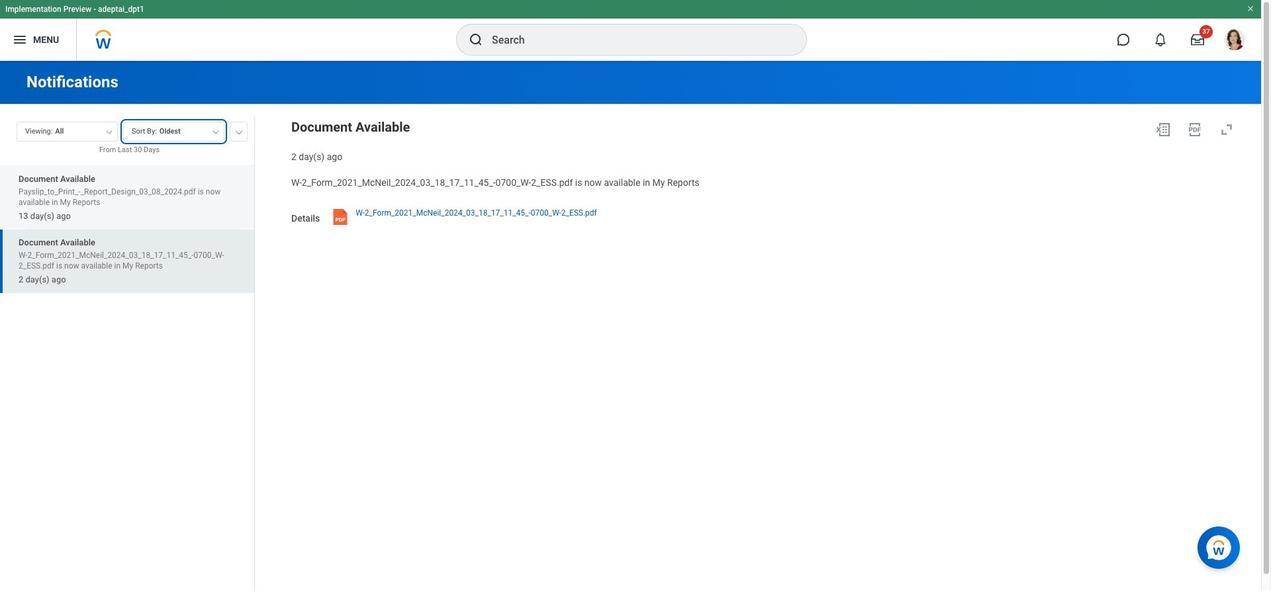 Task type: vqa. For each thing, say whether or not it's contained in the screenshot.
Export to Excel "image"
yes



Task type: describe. For each thing, give the bounding box(es) containing it.
notifications large image
[[1155, 33, 1168, 46]]

search image
[[468, 32, 484, 48]]

fullscreen image
[[1220, 122, 1236, 138]]

export to excel image
[[1156, 122, 1172, 138]]

justify image
[[12, 32, 28, 48]]



Task type: locate. For each thing, give the bounding box(es) containing it.
main content
[[0, 61, 1262, 591]]

more image
[[235, 128, 243, 134]]

close environment banner image
[[1247, 5, 1255, 13]]

inbox large image
[[1192, 33, 1205, 46]]

profile logan mcneil image
[[1225, 29, 1246, 53]]

view printable version (pdf) image
[[1188, 122, 1204, 138]]

banner
[[0, 0, 1262, 61]]

tab panel
[[0, 116, 254, 591]]

Search Workday  search field
[[492, 25, 780, 54]]

region
[[291, 117, 1241, 163]]

inbox items list box
[[0, 165, 254, 591]]



